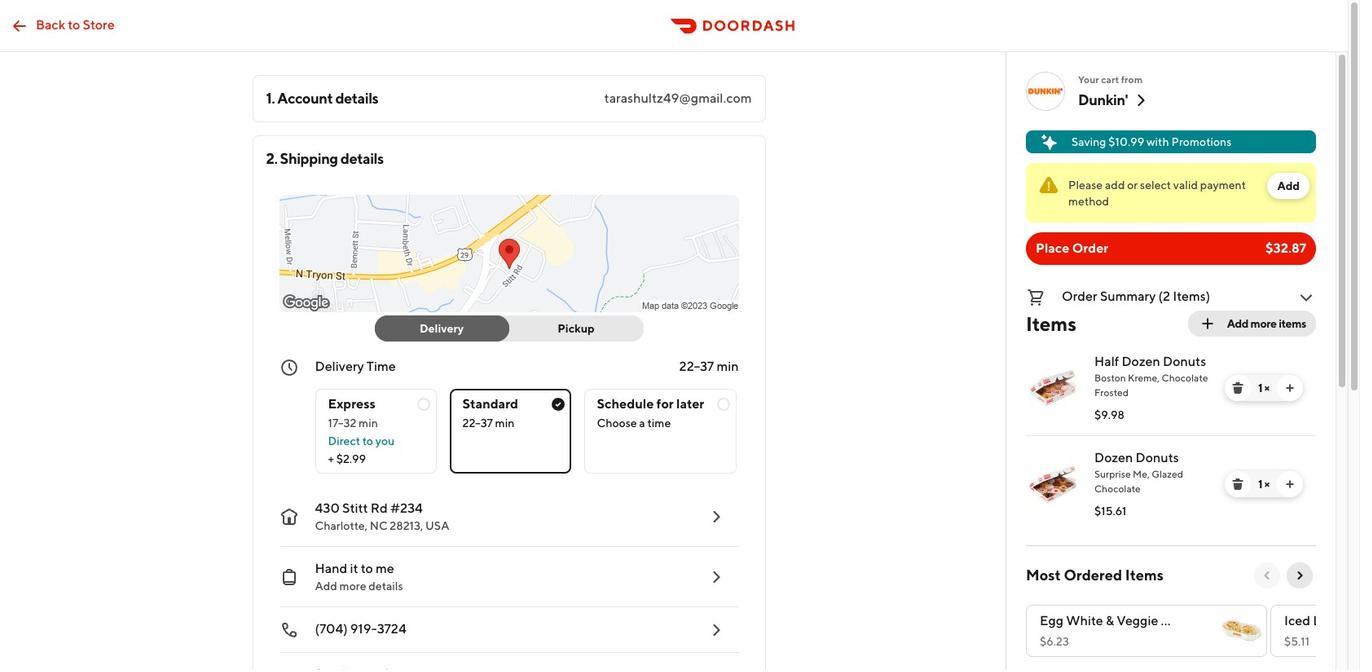 Task type: locate. For each thing, give the bounding box(es) containing it.
2. shipping details
[[266, 150, 384, 167]]

back to store
[[36, 17, 115, 32]]

to left you
[[363, 435, 373, 448]]

1 horizontal spatial more
[[1251, 317, 1277, 330]]

dozen up surprise
[[1095, 450, 1134, 466]]

1 × for dozen donuts
[[1259, 478, 1270, 491]]

items up half dozen donuts image
[[1026, 312, 1077, 335]]

0 vertical spatial more
[[1251, 317, 1277, 330]]

1 vertical spatial add
[[1228, 317, 1249, 330]]

iced
[[1285, 613, 1311, 629]]

frosted
[[1095, 386, 1129, 399]]

donuts inside half dozen donuts boston kreme, chocolate frosted
[[1163, 354, 1207, 369]]

remove item from cart image left add one to cart image
[[1232, 478, 1245, 491]]

22–37 down standard
[[463, 417, 493, 430]]

add down hand
[[315, 580, 337, 593]]

me,
[[1133, 468, 1150, 480]]

order right the place
[[1073, 241, 1109, 256]]

charlotte,
[[315, 519, 368, 532]]

more left the items
[[1251, 317, 1277, 330]]

saving $10.99 with promotions
[[1072, 135, 1232, 148]]

half dozen donuts boston kreme, chocolate frosted
[[1095, 354, 1209, 399]]

order
[[1073, 241, 1109, 256], [1062, 289, 1098, 304]]

1 vertical spatial donuts
[[1136, 450, 1179, 466]]

0 vertical spatial ×
[[1265, 382, 1270, 395]]

details right 2. shipping
[[341, 150, 384, 167]]

1 horizontal spatial min
[[495, 417, 515, 430]]

×
[[1265, 382, 1270, 395], [1265, 478, 1270, 491]]

method
[[1069, 195, 1110, 208]]

back to store link
[[0, 9, 124, 42]]

0 vertical spatial items
[[1026, 312, 1077, 335]]

more
[[1251, 317, 1277, 330], [340, 580, 366, 593]]

22–37 min up the later
[[680, 359, 739, 374]]

0 vertical spatial 1
[[1259, 382, 1263, 395]]

to
[[68, 17, 80, 32], [363, 435, 373, 448], [361, 561, 373, 576]]

1 vertical spatial 22–37
[[463, 417, 493, 430]]

2 remove item from cart image from the top
[[1232, 478, 1245, 491]]

previous button of carousel image
[[1261, 569, 1274, 582]]

chocolate for surprise
[[1095, 483, 1141, 495]]

status
[[1026, 163, 1317, 223]]

0 horizontal spatial 22–37
[[463, 417, 493, 430]]

stitt
[[342, 501, 368, 516]]

add inside the hand it to me add more details
[[315, 580, 337, 593]]

430 stitt rd #234 charlotte,  nc 28213,  usa
[[315, 501, 450, 532]]

schedule
[[597, 396, 654, 412]]

430
[[315, 501, 340, 516]]

22–37
[[680, 359, 714, 374], [463, 417, 493, 430]]

1 horizontal spatial 22–37 min
[[680, 359, 739, 374]]

1 × left add one to cart image
[[1259, 478, 1270, 491]]

details right 1. account
[[335, 90, 379, 107]]

0 horizontal spatial delivery
[[315, 359, 364, 374]]

0 vertical spatial 22–37
[[680, 359, 714, 374]]

1 vertical spatial ×
[[1265, 478, 1270, 491]]

1 vertical spatial chocolate
[[1095, 483, 1141, 495]]

details
[[335, 90, 379, 107], [341, 150, 384, 167], [369, 580, 403, 593]]

22–37 min down standard
[[463, 417, 515, 430]]

add one to cart image
[[1284, 478, 1297, 491]]

details for 2. shipping details
[[341, 150, 384, 167]]

time
[[367, 359, 396, 374]]

dozen up kreme,
[[1122, 354, 1161, 369]]

0 horizontal spatial add
[[315, 580, 337, 593]]

delivery inside option
[[420, 322, 464, 335]]

a
[[639, 417, 645, 430]]

to right it
[[361, 561, 373, 576]]

add up $32.87
[[1278, 179, 1300, 192]]

saving
[[1072, 135, 1107, 148]]

add inside "link"
[[1228, 317, 1249, 330]]

1 vertical spatial 1 ×
[[1259, 478, 1270, 491]]

0 horizontal spatial more
[[340, 580, 366, 593]]

1. account details
[[266, 90, 379, 107]]

None radio
[[315, 389, 437, 474], [450, 389, 571, 474], [315, 389, 437, 474], [450, 389, 571, 474]]

17–32
[[328, 417, 357, 430]]

items
[[1026, 312, 1077, 335], [1126, 567, 1164, 584]]

min
[[717, 359, 739, 374], [359, 417, 378, 430], [495, 417, 515, 430]]

chocolate inside dozen donuts surprise me, glazed chocolate
[[1095, 483, 1141, 495]]

1 horizontal spatial add
[[1228, 317, 1249, 330]]

0 vertical spatial remove item from cart image
[[1232, 382, 1245, 395]]

donuts
[[1163, 354, 1207, 369], [1136, 450, 1179, 466]]

list containing half dozen donuts
[[1013, 340, 1317, 532]]

Pickup radio
[[499, 316, 644, 342]]

choose
[[597, 417, 637, 430]]

items up veggie
[[1126, 567, 1164, 584]]

1 left add one to cart icon
[[1259, 382, 1263, 395]]

kreme,
[[1128, 372, 1160, 384]]

none radio containing schedule for later
[[584, 389, 737, 474]]

next button of carousel image
[[1294, 569, 1307, 582]]

details down me
[[369, 580, 403, 593]]

1 vertical spatial order
[[1062, 289, 1098, 304]]

dozen
[[1122, 354, 1161, 369], [1095, 450, 1134, 466]]

1 horizontal spatial delivery
[[420, 322, 464, 335]]

0 vertical spatial delivery
[[420, 322, 464, 335]]

1 left add one to cart image
[[1259, 478, 1263, 491]]

1 horizontal spatial chocolate
[[1162, 372, 1209, 384]]

please add or select valid payment method
[[1069, 179, 1247, 208]]

express
[[328, 396, 376, 412]]

chocolate
[[1162, 372, 1209, 384], [1095, 483, 1141, 495]]

me
[[376, 561, 394, 576]]

option group
[[315, 376, 739, 474]]

bites
[[1209, 613, 1239, 629]]

1 vertical spatial 22–37 min
[[463, 417, 515, 430]]

1 vertical spatial remove item from cart image
[[1232, 478, 1245, 491]]

× for dozen donuts
[[1265, 478, 1270, 491]]

hand
[[315, 561, 347, 576]]

2. shipping
[[266, 150, 338, 167]]

half dozen donuts image
[[1030, 364, 1079, 413]]

delivery time
[[315, 359, 396, 374]]

1 vertical spatial delivery
[[315, 359, 364, 374]]

remove item from cart image left add one to cart icon
[[1232, 382, 1245, 395]]

order inside button
[[1062, 289, 1098, 304]]

dozen inside dozen donuts surprise me, glazed chocolate
[[1095, 450, 1134, 466]]

most ordered items
[[1026, 567, 1164, 584]]

order left summary
[[1062, 289, 1098, 304]]

0 vertical spatial dozen
[[1122, 354, 1161, 369]]

1 vertical spatial more
[[340, 580, 366, 593]]

1 vertical spatial 1
[[1259, 478, 1263, 491]]

2 vertical spatial to
[[361, 561, 373, 576]]

0 horizontal spatial min
[[359, 417, 378, 430]]

option group containing express
[[315, 376, 739, 474]]

0 horizontal spatial chocolate
[[1095, 483, 1141, 495]]

details for 1. account details
[[335, 90, 379, 107]]

2 × from the top
[[1265, 478, 1270, 491]]

0 horizontal spatial 22–37 min
[[463, 417, 515, 430]]

2 1 × from the top
[[1259, 478, 1270, 491]]

0 vertical spatial chocolate
[[1162, 372, 1209, 384]]

2 1 from the top
[[1259, 478, 1263, 491]]

1 vertical spatial dozen
[[1095, 450, 1134, 466]]

2 horizontal spatial add
[[1278, 179, 1300, 192]]

0 vertical spatial add
[[1278, 179, 1300, 192]]

from
[[1122, 73, 1143, 86]]

22–37 up the later
[[680, 359, 714, 374]]

iced latte $5.11
[[1285, 613, 1345, 648]]

for
[[657, 396, 674, 412]]

0 vertical spatial order
[[1073, 241, 1109, 256]]

order summary (2 items) button
[[1026, 285, 1317, 311]]

1 × from the top
[[1265, 382, 1270, 395]]

ordered
[[1064, 567, 1123, 584]]

donuts down order summary (2 items) button
[[1163, 354, 1207, 369]]

1 remove item from cart image from the top
[[1232, 382, 1245, 395]]

× left add one to cart image
[[1265, 478, 1270, 491]]

rd
[[371, 501, 388, 516]]

#234
[[390, 501, 423, 516]]

list
[[1013, 340, 1317, 532]]

(704) 919-3724 button
[[266, 607, 739, 653]]

1 vertical spatial to
[[363, 435, 373, 448]]

2 vertical spatial add
[[315, 580, 337, 593]]

dunkin' link
[[1079, 90, 1151, 110]]

delivery
[[420, 322, 464, 335], [315, 359, 364, 374]]

0 vertical spatial donuts
[[1163, 354, 1207, 369]]

(2
[[1159, 289, 1171, 304]]

remove item from cart image
[[1232, 382, 1245, 395], [1232, 478, 1245, 491]]

(704)
[[315, 621, 348, 637]]

22–37 min
[[680, 359, 739, 374], [463, 417, 515, 430]]

details inside the hand it to me add more details
[[369, 580, 403, 593]]

add
[[1278, 179, 1300, 192], [1228, 317, 1249, 330], [315, 580, 337, 593]]

dunkin'
[[1079, 91, 1129, 108]]

you
[[376, 435, 395, 448]]

add inside button
[[1278, 179, 1300, 192]]

1
[[1259, 382, 1263, 395], [1259, 478, 1263, 491]]

chocolate down surprise
[[1095, 483, 1141, 495]]

2 vertical spatial details
[[369, 580, 403, 593]]

× left add one to cart icon
[[1265, 382, 1270, 395]]

chocolate inside half dozen donuts boston kreme, chocolate frosted
[[1162, 372, 1209, 384]]

chocolate right kreme,
[[1162, 372, 1209, 384]]

cart
[[1102, 73, 1120, 86]]

1 × left add one to cart icon
[[1259, 382, 1270, 395]]

0 vertical spatial 22–37 min
[[680, 359, 739, 374]]

more down it
[[340, 580, 366, 593]]

1 1 × from the top
[[1259, 382, 1270, 395]]

donuts up 'glazed' on the bottom right of page
[[1136, 450, 1179, 466]]

select
[[1141, 179, 1172, 192]]

1 vertical spatial items
[[1126, 567, 1164, 584]]

pickup
[[558, 322, 595, 335]]

0 horizontal spatial items
[[1026, 312, 1077, 335]]

tarashultz49@gmail.com
[[605, 90, 752, 106]]

direct
[[328, 435, 360, 448]]

1 1 from the top
[[1259, 382, 1263, 395]]

0 vertical spatial details
[[335, 90, 379, 107]]

None radio
[[584, 389, 737, 474]]

add left the items
[[1228, 317, 1249, 330]]

1 vertical spatial details
[[341, 150, 384, 167]]

add one to cart image
[[1284, 382, 1297, 395]]

to right back
[[68, 17, 80, 32]]

more inside the hand it to me add more details
[[340, 580, 366, 593]]

0 vertical spatial 1 ×
[[1259, 382, 1270, 395]]

$9.98
[[1095, 408, 1125, 421]]

add more items
[[1228, 317, 1307, 330]]

1 horizontal spatial 22–37
[[680, 359, 714, 374]]



Task type: describe. For each thing, give the bounding box(es) containing it.
half
[[1095, 354, 1120, 369]]

promotions
[[1172, 135, 1232, 148]]

delivery for delivery
[[420, 322, 464, 335]]

1 for half dozen donuts
[[1259, 382, 1263, 395]]

$15.61
[[1095, 505, 1127, 518]]

place
[[1036, 241, 1070, 256]]

3724
[[377, 621, 407, 637]]

it
[[350, 561, 358, 576]]

omelet
[[1161, 613, 1207, 629]]

$2.99
[[336, 452, 366, 466]]

× for half dozen donuts
[[1265, 382, 1270, 395]]

$6.23
[[1040, 635, 1070, 648]]

1 × for half dozen donuts
[[1259, 382, 1270, 395]]

chocolate for donuts
[[1162, 372, 1209, 384]]

items)
[[1173, 289, 1211, 304]]

schedule for later
[[597, 396, 705, 412]]

latte
[[1314, 613, 1345, 629]]

choose a time
[[597, 417, 671, 430]]

remove item from cart image for half dozen donuts
[[1232, 382, 1245, 395]]

order summary (2 items)
[[1062, 289, 1211, 304]]

or
[[1128, 179, 1138, 192]]

dozen donuts surprise me, glazed chocolate
[[1095, 450, 1184, 495]]

more inside "link"
[[1251, 317, 1277, 330]]

store
[[83, 17, 115, 32]]

add
[[1106, 179, 1125, 192]]

time
[[648, 417, 671, 430]]

0 vertical spatial to
[[68, 17, 80, 32]]

your
[[1079, 73, 1100, 86]]

standard
[[463, 396, 519, 412]]

egg white & veggie omelet bites $6.23
[[1040, 613, 1239, 648]]

add more items link
[[1188, 311, 1317, 337]]

(704) 919-3724
[[315, 621, 407, 637]]

glazed
[[1152, 468, 1184, 480]]

delivery or pickup selector option group
[[375, 316, 644, 342]]

please
[[1069, 179, 1103, 192]]

28213,
[[390, 519, 423, 532]]

min inside 17–32 min direct to you + $2.99
[[359, 417, 378, 430]]

+
[[328, 452, 334, 466]]

remove item from cart image for dozen donuts
[[1232, 478, 1245, 491]]

donuts inside dozen donuts surprise me, glazed chocolate
[[1136, 450, 1179, 466]]

add for add more items
[[1228, 317, 1249, 330]]

$5.11
[[1285, 635, 1310, 648]]

to inside 17–32 min direct to you + $2.99
[[363, 435, 373, 448]]

add button
[[1268, 173, 1310, 199]]

$10.99
[[1109, 135, 1145, 148]]

egg
[[1040, 613, 1064, 629]]

delivery for delivery time
[[315, 359, 364, 374]]

1. account
[[266, 90, 333, 107]]

17–32 min direct to you + $2.99
[[328, 417, 395, 466]]

usa
[[426, 519, 450, 532]]

items
[[1279, 317, 1307, 330]]

add for add
[[1278, 179, 1300, 192]]

surprise
[[1095, 468, 1131, 480]]

most
[[1026, 567, 1061, 584]]

status containing please add or select valid payment method
[[1026, 163, 1317, 223]]

dozen donuts image
[[1030, 460, 1079, 509]]

dozen inside half dozen donuts boston kreme, chocolate frosted
[[1122, 354, 1161, 369]]

your cart from
[[1079, 73, 1143, 86]]

with
[[1147, 135, 1170, 148]]

none radio inside option group
[[584, 389, 737, 474]]

hand it to me add more details
[[315, 561, 403, 593]]

2 horizontal spatial min
[[717, 359, 739, 374]]

$32.87
[[1266, 241, 1307, 256]]

1 horizontal spatial items
[[1126, 567, 1164, 584]]

valid
[[1174, 179, 1198, 192]]

1 for dozen donuts
[[1259, 478, 1263, 491]]

boston
[[1095, 372, 1126, 384]]

&
[[1106, 613, 1115, 629]]

nc
[[370, 519, 388, 532]]

veggie
[[1117, 613, 1159, 629]]

Delivery radio
[[375, 316, 509, 342]]

saving $10.99 with promotions button
[[1026, 130, 1317, 153]]

place order
[[1036, 241, 1109, 256]]

919-
[[350, 621, 377, 637]]

to inside the hand it to me add more details
[[361, 561, 373, 576]]

summary
[[1101, 289, 1156, 304]]

back
[[36, 17, 65, 32]]

later
[[677, 396, 705, 412]]

payment
[[1201, 179, 1247, 192]]

white
[[1067, 613, 1104, 629]]



Task type: vqa. For each thing, say whether or not it's contained in the screenshot.
NC
yes



